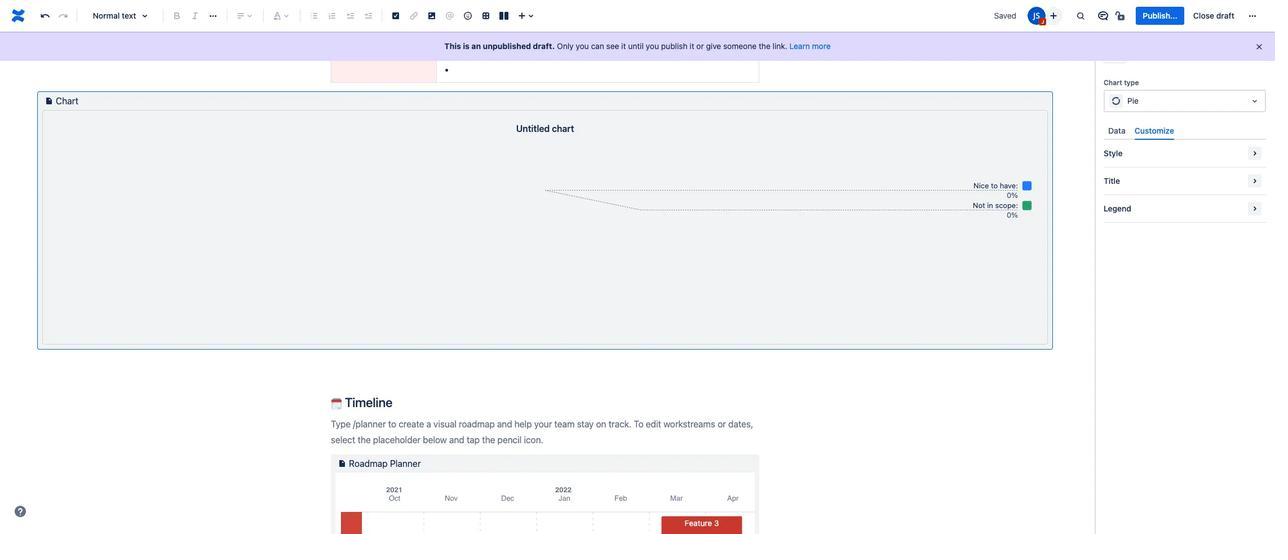 Task type: vqa. For each thing, say whether or not it's contained in the screenshot.
top the Chart
yes



Task type: describe. For each thing, give the bounding box(es) containing it.
see
[[607, 41, 619, 51]]

no restrictions image
[[1115, 9, 1129, 23]]

draft.
[[533, 41, 555, 51]]

draft
[[1217, 11, 1235, 20]]

action item image
[[389, 9, 403, 23]]

normal text button
[[82, 3, 158, 28]]

invite to edit image
[[1048, 9, 1061, 22]]

someone
[[724, 41, 757, 51]]

close image
[[1251, 43, 1264, 56]]

pie chart image
[[1110, 94, 1123, 108]]

this
[[445, 41, 461, 51]]

add image, video, or file image
[[425, 9, 439, 23]]

2 you from the left
[[646, 41, 659, 51]]

close draft button
[[1187, 7, 1242, 25]]

jacob simon image
[[1028, 7, 1046, 25]]

1 it from the left
[[622, 41, 626, 51]]

more
[[812, 41, 831, 51]]

find and replace image
[[1075, 9, 1088, 23]]

close draft
[[1194, 11, 1235, 20]]

help image
[[14, 505, 27, 518]]

mention image
[[443, 9, 457, 23]]

close
[[1194, 11, 1215, 20]]

1 you from the left
[[576, 41, 589, 51]]

give
[[706, 41, 721, 51]]

publish...
[[1143, 11, 1178, 20]]

emoji image
[[461, 9, 475, 23]]

confluence image
[[9, 7, 27, 25]]

link.
[[773, 41, 788, 51]]

roadmap planner image
[[336, 457, 349, 470]]

untitled chart
[[516, 124, 574, 134]]

type
[[1125, 78, 1139, 87]]

link image
[[407, 9, 421, 23]]

legend
[[1104, 204, 1132, 213]]

timeline
[[342, 395, 393, 410]]

style
[[1104, 148, 1123, 158]]

tab list containing data
[[1104, 121, 1267, 140]]

chart for chart
[[56, 96, 79, 106]]

layouts image
[[497, 9, 511, 23]]

an
[[472, 41, 481, 51]]

italic ⌘i image
[[188, 9, 202, 23]]

outdent ⇧tab image
[[343, 9, 357, 23]]

is
[[463, 41, 470, 51]]

publish
[[661, 41, 688, 51]]

open image
[[1249, 94, 1262, 108]]

learn
[[790, 41, 810, 51]]

numbered list ⌘⇧7 image
[[325, 9, 339, 23]]

expand image for title
[[1249, 174, 1262, 188]]

this is an unpublished draft. only you can see it until you publish it or give someone the link. learn more
[[445, 41, 831, 51]]

chart
[[552, 124, 574, 134]]

untitled
[[516, 124, 550, 134]]



Task type: locate. For each thing, give the bounding box(es) containing it.
expand image up expand image
[[1249, 174, 1262, 188]]

customize
[[1135, 126, 1175, 135]]

expand image
[[1249, 202, 1262, 216]]

it right see
[[622, 41, 626, 51]]

0 vertical spatial chart
[[1104, 78, 1123, 87]]

1 horizontal spatial chart
[[1104, 78, 1123, 87]]

table image
[[479, 9, 493, 23]]

bullet list ⌘⇧8 image
[[307, 9, 321, 23]]

chart for chart type
[[1104, 78, 1123, 87]]

until
[[628, 41, 644, 51]]

1 horizontal spatial it
[[690, 41, 695, 51]]

chart
[[1104, 78, 1123, 87], [56, 96, 79, 106]]

undo ⌘z image
[[38, 9, 52, 23]]

saved
[[995, 11, 1017, 20]]

can
[[591, 41, 604, 51]]

title
[[1104, 176, 1121, 186]]

indent tab image
[[362, 9, 375, 23]]

0 horizontal spatial it
[[622, 41, 626, 51]]

1 expand image from the top
[[1249, 147, 1262, 160]]

normal text
[[93, 11, 136, 20]]

data
[[1109, 126, 1126, 135]]

planner
[[390, 459, 421, 469]]

0 vertical spatial expand image
[[1249, 147, 1262, 160]]

only
[[557, 41, 574, 51]]

pie
[[1128, 96, 1139, 105]]

you
[[576, 41, 589, 51], [646, 41, 659, 51]]

roadmap planner
[[349, 459, 421, 469]]

more image
[[1246, 9, 1260, 23]]

it
[[622, 41, 626, 51], [690, 41, 695, 51]]

:calendar_spiral: image
[[331, 398, 342, 409], [331, 398, 342, 409]]

meetings
[[455, 47, 493, 57]]

text
[[122, 11, 136, 20]]

or
[[697, 41, 704, 51]]

more formatting image
[[206, 9, 220, 23]]

it left or
[[690, 41, 695, 51]]

learn more link
[[790, 41, 831, 51]]

1 vertical spatial expand image
[[1249, 174, 1262, 188]]

unpublished
[[483, 41, 531, 51]]

1 horizontal spatial you
[[646, 41, 659, 51]]

2 expand image from the top
[[1249, 174, 1262, 188]]

roadmap
[[349, 459, 388, 469]]

publish... button
[[1137, 7, 1185, 25]]

you left the can
[[576, 41, 589, 51]]

dismiss image
[[1255, 42, 1264, 51]]

1 vertical spatial chart
[[56, 96, 79, 106]]

confluence image
[[9, 7, 27, 25]]

0 horizontal spatial you
[[576, 41, 589, 51]]

chart image
[[42, 94, 56, 108]]

redo ⌘⇧z image
[[56, 9, 70, 23]]

the
[[759, 41, 771, 51]]

expand image for style
[[1249, 147, 1262, 160]]

expand image
[[1249, 147, 1262, 160], [1249, 174, 1262, 188]]

0 horizontal spatial chart
[[56, 96, 79, 106]]

comment icon image
[[1097, 9, 1111, 23]]

chart type
[[1104, 78, 1139, 87]]

2 it from the left
[[690, 41, 695, 51]]

bold ⌘b image
[[170, 9, 184, 23]]

expand image down open icon
[[1249, 147, 1262, 160]]

normal
[[93, 11, 120, 20]]

tab list
[[1104, 121, 1267, 140]]

you right until at the top of the page
[[646, 41, 659, 51]]



